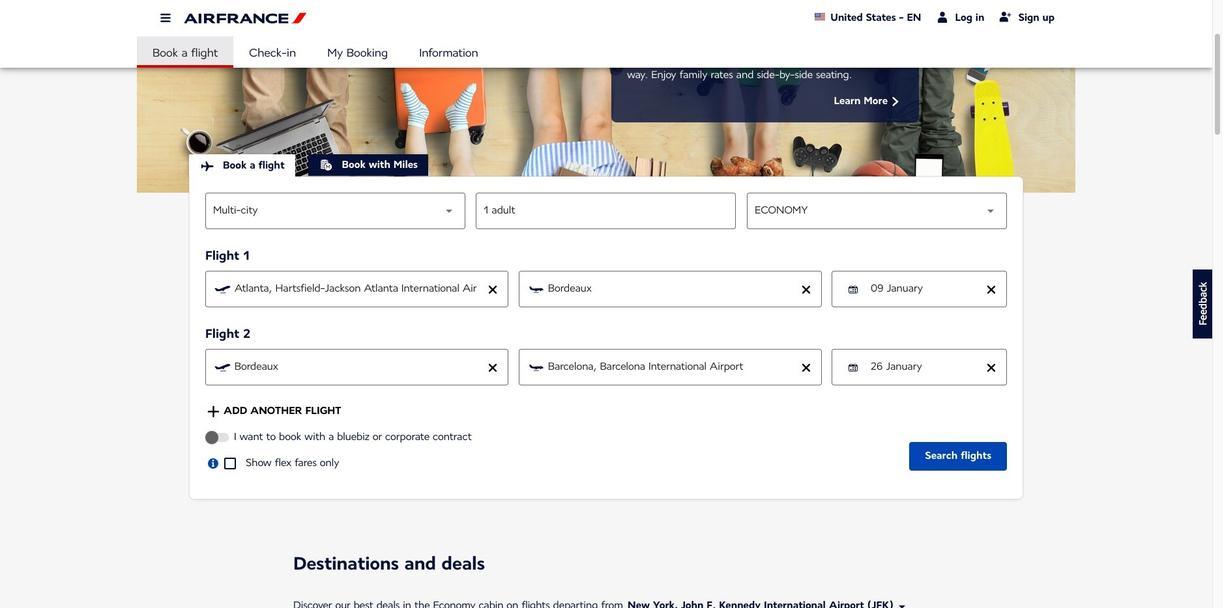 Task type: describe. For each thing, give the bounding box(es) containing it.
more information about flex fare tickets image
[[208, 459, 218, 470]]

0 vertical spatial no color image
[[201, 161, 214, 171]]

Departing from text field
[[235, 282, 477, 297]]

1 horizontal spatial no color image
[[892, 97, 899, 107]]

departure date field for clear selected destination image at the right of the page clear dates image
[[871, 360, 981, 375]]

clear selected destination image
[[801, 364, 810, 373]]

clear selected origin image for departing from text box
[[488, 286, 497, 295]]

departure date field for clear dates image related to clear selected destination icon
[[871, 282, 981, 297]]

clear dates image for clear selected destination image at the right of the page
[[987, 364, 996, 373]]



Task type: locate. For each thing, give the bounding box(es) containing it.
1 clear dates image from the top
[[987, 286, 996, 295]]

1 vertical spatial no color image
[[207, 406, 219, 418]]

Passengers field
[[484, 203, 729, 219]]

no color image
[[201, 161, 214, 171], [207, 406, 219, 418]]

None search field
[[199, 193, 1007, 488]]

arriving at text field for clear selected destination icon
[[548, 282, 790, 297]]

clear dates image for clear selected destination icon
[[987, 286, 996, 295]]

2 departure date field from the top
[[871, 360, 981, 375]]

0 vertical spatial clear selected origin image
[[488, 286, 497, 295]]

1 vertical spatial departure date field
[[871, 360, 981, 375]]

2 clear selected origin image from the top
[[488, 364, 497, 373]]

None field
[[628, 599, 910, 609]]

2 clear dates image from the top
[[987, 364, 996, 373]]

0 horizontal spatial no color image
[[320, 159, 332, 171]]

1 vertical spatial arriving at text field
[[548, 360, 790, 375]]

no color image
[[892, 97, 899, 107], [320, 159, 332, 171]]

0 vertical spatial clear dates image
[[987, 286, 996, 295]]

clear selected origin image for departing from text field
[[488, 364, 497, 373]]

0 vertical spatial arriving at text field
[[548, 282, 790, 297]]

2 arriving at text field from the top
[[548, 360, 790, 375]]

0 vertical spatial no color image
[[892, 97, 899, 107]]

clear selected origin image
[[488, 286, 497, 295], [488, 364, 497, 373]]

0 vertical spatial departure date field
[[871, 282, 981, 297]]

Arriving at text field
[[548, 282, 790, 297], [548, 360, 790, 375]]

1 vertical spatial clear selected origin image
[[488, 364, 497, 373]]

Departure date field
[[871, 282, 981, 297], [871, 360, 981, 375]]

Departing from text field
[[235, 360, 477, 375]]

official air france website image
[[184, 10, 307, 26]]

1 vertical spatial no color image
[[320, 159, 332, 171]]

arriving at text field for clear selected destination image at the right of the page
[[548, 360, 790, 375]]

1 clear selected origin image from the top
[[488, 286, 497, 295]]

navigation
[[137, 37, 1076, 68]]

1 arriving at text field from the top
[[548, 282, 790, 297]]

clear dates image
[[987, 286, 996, 295], [987, 364, 996, 373]]

clear selected destination image
[[801, 286, 810, 295]]

1 departure date field from the top
[[871, 282, 981, 297]]

1 vertical spatial clear dates image
[[987, 364, 996, 373]]



Task type: vqa. For each thing, say whether or not it's contained in the screenshot.
Clear dates image corresponding to Clear selected destination icon
yes



